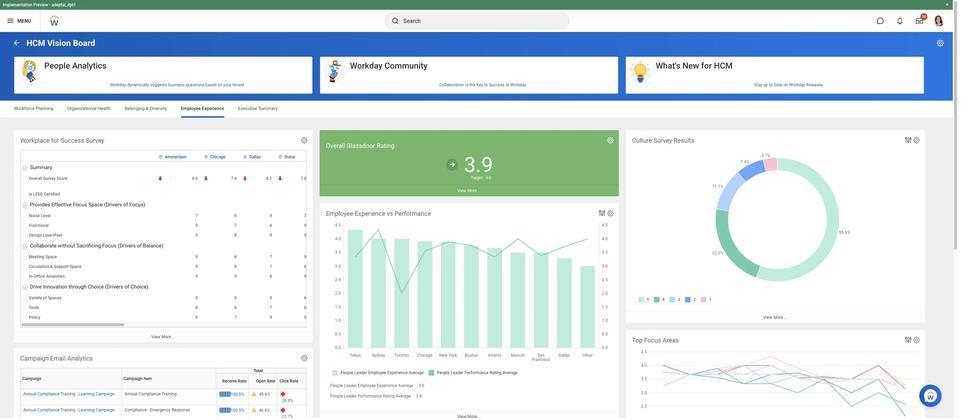 Task type: locate. For each thing, give the bounding box(es) containing it.
1 rate from the left
[[238, 379, 247, 384]]

2 horizontal spatial deteriorating image
[[278, 176, 283, 181]]

board
[[73, 38, 95, 48]]

2 collapse image from the top
[[22, 202, 26, 210]]

configure and view chart data image for areas
[[904, 336, 913, 344]]

of left choice)
[[124, 284, 129, 290]]

0 vertical spatial people
[[44, 61, 70, 71]]

0 vertical spatial overall
[[326, 142, 345, 149]]

your
[[223, 82, 231, 87]]

campaign item
[[124, 376, 152, 381]]

business
[[168, 82, 185, 87]]

location image left chicago
[[203, 155, 209, 160]]

1 horizontal spatial location image
[[242, 155, 248, 160]]

space right support
[[70, 264, 81, 269]]

6 for tools
[[304, 306, 306, 310]]

2 100.0% button from the top
[[231, 408, 245, 414]]

0 vertical spatial 3.6
[[419, 384, 424, 388]]

of left balance)
[[137, 243, 142, 249]]

3 deteriorating element from the left
[[242, 176, 272, 182]]

view inside workplace for success survey element
[[151, 335, 160, 340]]

rate right receive
[[238, 379, 247, 384]]

is left leed
[[29, 192, 32, 197]]

1 100.0% button from the top
[[231, 392, 245, 398]]

tab list containing workforce planning
[[7, 101, 946, 118]]

1 horizontal spatial is
[[465, 82, 469, 87]]

planning
[[36, 106, 53, 111]]

view for culture survey results
[[764, 315, 773, 320]]

policy
[[29, 315, 40, 320]]

0 vertical spatial focus
[[73, 202, 87, 208]]

key
[[477, 82, 483, 87]]

configure employee experience vs performance image
[[607, 210, 615, 217]]

hcm right new
[[714, 61, 733, 71]]

to right key
[[484, 82, 488, 87]]

1 horizontal spatial &
[[146, 106, 149, 111]]

collapse image down workplace
[[22, 164, 26, 173]]

0 horizontal spatial location image
[[203, 155, 209, 160]]

100.0% button
[[231, 392, 245, 398], [231, 408, 245, 414]]

dubai
[[285, 155, 295, 160]]

notifications large image
[[897, 17, 904, 24]]

annual for compliance - emergency response
[[23, 408, 36, 413]]

click rate button
[[279, 379, 298, 384]]

6
[[234, 214, 237, 218], [304, 264, 306, 269], [304, 296, 306, 301], [234, 306, 237, 310], [304, 306, 306, 310]]

1 collapse image from the top
[[22, 164, 26, 173]]

1 vertical spatial more
[[774, 315, 783, 320]]

location image
[[158, 155, 163, 160], [278, 155, 283, 160]]

overall for 8.6
[[29, 176, 42, 181]]

0 vertical spatial 100.0%
[[231, 392, 244, 397]]

emergency
[[150, 408, 171, 413]]

campaign email analytics
[[20, 355, 93, 362]]

1 vertical spatial rating
[[383, 394, 395, 399]]

of left focus) on the left top of the page
[[123, 202, 128, 208]]

variety of spaces
[[29, 296, 62, 301]]

employee experience vs performance element
[[320, 203, 619, 418]]

overall left 'glassdoor'
[[326, 142, 345, 149]]

deteriorating image right 8.6
[[203, 176, 209, 181]]

rate inside button
[[267, 379, 275, 384]]

view
[[457, 188, 466, 193], [764, 315, 773, 320], [151, 335, 160, 340]]

0 horizontal spatial view more ... link
[[14, 331, 313, 343]]

meeting space
[[29, 255, 57, 260]]

view more ... inside workplace for success survey element
[[151, 335, 175, 340]]

0 vertical spatial view more ... link
[[320, 185, 619, 196]]

1 vertical spatial for
[[51, 137, 59, 144]]

people for people leader performance rating average
[[330, 394, 343, 399]]

0 vertical spatial leader
[[344, 384, 357, 388]]

rating down people leader employee experience average
[[383, 394, 395, 399]]

collapse image left provides
[[22, 202, 26, 210]]

1 vertical spatial view more ...
[[764, 315, 788, 320]]

0 vertical spatial learning
[[79, 392, 95, 397]]

item
[[144, 376, 152, 381]]

leader down people leader employee experience average
[[344, 394, 357, 399]]

- inside menu banner
[[49, 2, 51, 7]]

annual compliance training - learning campaign link for annual compliance training
[[23, 391, 115, 397]]

space for focus
[[88, 202, 103, 208]]

2 annual compliance training - learning campaign link from the top
[[23, 407, 115, 413]]

survey right 'culture'
[[654, 137, 672, 144]]

& left support
[[50, 264, 53, 269]]

survey
[[86, 137, 104, 144], [654, 137, 672, 144], [43, 176, 56, 181]]

annual compliance training - learning campaign link for compliance - emergency response
[[23, 407, 115, 413]]

(drivers left balance)
[[118, 243, 136, 249]]

1 vertical spatial &
[[50, 264, 53, 269]]

1 horizontal spatial space
[[70, 264, 81, 269]]

collapse image left drive
[[22, 284, 26, 292]]

0 vertical spatial analytics
[[72, 61, 107, 71]]

0 vertical spatial performance
[[395, 210, 431, 217]]

view more ... inside culture survey results element
[[764, 315, 788, 320]]

survey left score
[[43, 176, 56, 181]]

2 100.0% from the top
[[231, 408, 244, 413]]

(drivers left focus) on the left top of the page
[[104, 202, 122, 208]]

campaign email analytics element
[[14, 348, 313, 418]]

2 leader from the top
[[344, 394, 357, 399]]

6 for variety of spaces
[[304, 296, 306, 301]]

0 vertical spatial view more ...
[[457, 188, 481, 193]]

(drivers right choice
[[105, 284, 123, 290]]

view more ...
[[457, 188, 481, 193], [764, 315, 788, 320], [151, 335, 175, 340]]

of for focus)
[[123, 202, 128, 208]]

4 collapse image from the top
[[22, 284, 26, 292]]

success down organizational
[[61, 137, 84, 144]]

100.0% button for 49.6%
[[231, 392, 245, 398]]

for right workplace
[[51, 137, 59, 144]]

&
[[146, 106, 149, 111], [50, 264, 53, 269]]

0 horizontal spatial &
[[50, 264, 53, 269]]

compliance
[[37, 392, 59, 397], [139, 392, 161, 397], [37, 408, 59, 413], [125, 408, 147, 413]]

0 vertical spatial &
[[146, 106, 149, 111]]

1 location image from the left
[[203, 155, 209, 160]]

1 vertical spatial view more ... link
[[626, 312, 925, 323]]

open rate button
[[250, 366, 280, 386]]

leader for performance
[[344, 394, 357, 399]]

2 deteriorating image from the left
[[203, 176, 209, 181]]

0 horizontal spatial on
[[218, 82, 222, 87]]

2 vertical spatial more
[[161, 335, 171, 340]]

0 vertical spatial view
[[457, 188, 466, 193]]

0 vertical spatial space
[[88, 202, 103, 208]]

configure and view chart data image left configure culture survey results icon
[[904, 136, 913, 144]]

menu
[[17, 18, 31, 24]]

is inside workplace for success survey element
[[29, 192, 32, 197]]

workday dynamically suggests business questions based on your tenant link
[[14, 80, 312, 90]]

campaign for campaign
[[22, 376, 41, 381]]

hcm vision board
[[26, 38, 95, 48]]

overall up leed
[[29, 176, 42, 181]]

configure image
[[607, 137, 615, 144]]

3 collapse image from the top
[[22, 243, 26, 251]]

100.0% for 46.6%
[[231, 408, 244, 413]]

1 vertical spatial overall
[[29, 176, 42, 181]]

0 horizontal spatial success
[[61, 137, 84, 144]]

2 horizontal spatial survey
[[654, 137, 672, 144]]

design
[[29, 233, 42, 238]]

rate right click
[[290, 379, 298, 384]]

1 vertical spatial people
[[330, 384, 343, 388]]

2 configure and view chart data image from the top
[[904, 336, 913, 344]]

workday inside button
[[350, 61, 383, 71]]

1 vertical spatial 100.0% button
[[231, 408, 245, 414]]

0 horizontal spatial view more ...
[[151, 335, 175, 340]]

culture survey results element
[[626, 130, 925, 323]]

look+feel
[[43, 233, 62, 238]]

space right effective
[[88, 202, 103, 208]]

analytics
[[72, 61, 107, 71], [67, 355, 93, 362]]

annual compliance training element
[[125, 391, 177, 397]]

0 horizontal spatial to
[[484, 82, 488, 87]]

focus right sacrificing
[[102, 243, 116, 249]]

0 horizontal spatial more
[[161, 335, 171, 340]]

0 horizontal spatial survey
[[43, 176, 56, 181]]

performance down people leader employee experience average
[[358, 394, 382, 399]]

more inside culture survey results element
[[774, 315, 783, 320]]

1 vertical spatial learning
[[79, 408, 95, 413]]

focus right effective
[[73, 202, 87, 208]]

9
[[270, 214, 272, 218], [195, 223, 198, 228], [304, 223, 306, 228], [195, 233, 198, 238], [270, 233, 272, 238], [304, 233, 306, 238], [195, 255, 198, 260], [304, 255, 306, 260], [195, 264, 198, 269], [195, 274, 198, 279], [234, 274, 237, 279], [304, 274, 306, 279], [270, 296, 272, 301], [195, 315, 198, 320], [270, 315, 272, 320], [304, 315, 306, 320]]

summary right executive
[[258, 106, 278, 111]]

analytics up campaign button
[[67, 355, 93, 362]]

1 vertical spatial hcm
[[714, 61, 733, 71]]

0 horizontal spatial hcm
[[26, 38, 45, 48]]

is left the
[[465, 82, 469, 87]]

1 to from the left
[[484, 82, 488, 87]]

0 vertical spatial configure and view chart data image
[[904, 136, 913, 144]]

belonging
[[125, 106, 145, 111]]

... for culture survey results
[[784, 315, 788, 320]]

at
[[506, 82, 509, 87]]

annual compliance training - learning campaign for annual
[[23, 392, 115, 397]]

0 horizontal spatial deteriorating image
[[158, 176, 163, 181]]

2 vertical spatial view more ... link
[[14, 331, 313, 343]]

0 vertical spatial summary
[[258, 106, 278, 111]]

2 to from the left
[[769, 82, 773, 87]]

0 vertical spatial more
[[467, 188, 477, 193]]

success left the at
[[489, 82, 505, 87]]

100.0% button down receive rate
[[231, 392, 245, 398]]

1 vertical spatial experience
[[355, 210, 385, 217]]

1 vertical spatial annual compliance training - learning campaign
[[23, 408, 115, 413]]

people for people analytics
[[44, 61, 70, 71]]

performance right vs
[[395, 210, 431, 217]]

vs
[[387, 210, 393, 217]]

2 rate from the left
[[267, 379, 275, 384]]

on right date
[[784, 82, 788, 87]]

workday community button
[[320, 57, 618, 83]]

rating
[[377, 142, 395, 149], [383, 394, 395, 399]]

rate inside button
[[238, 379, 247, 384]]

is
[[465, 82, 469, 87], [29, 192, 32, 197]]

0 vertical spatial 100.0% button
[[231, 392, 245, 398]]

1 horizontal spatial for
[[701, 61, 712, 71]]

view more ... link for workplace for success survey
[[14, 331, 313, 343]]

(drivers for choice
[[105, 284, 123, 290]]

2 annual compliance training - learning campaign from the top
[[23, 408, 115, 413]]

0 horizontal spatial overall
[[29, 176, 42, 181]]

2 horizontal spatial view more ... link
[[626, 312, 925, 323]]

to right "up"
[[769, 82, 773, 87]]

location image for dubai
[[278, 155, 283, 160]]

1 vertical spatial annual compliance training - learning campaign link
[[23, 407, 115, 413]]

experience down based
[[202, 106, 224, 111]]

focus right top
[[644, 337, 661, 344]]

1 vertical spatial 3.6
[[416, 394, 422, 399]]

7
[[195, 214, 198, 218], [304, 214, 306, 218], [234, 223, 237, 228], [270, 255, 272, 260], [270, 264, 272, 269], [270, 306, 272, 310], [234, 315, 237, 320]]

4.0
[[486, 175, 491, 180]]

1 horizontal spatial summary
[[258, 106, 278, 111]]

annual compliance training - learning campaign link
[[23, 391, 115, 397], [23, 407, 115, 413]]

overall inside workplace for success survey element
[[29, 176, 42, 181]]

deteriorating element
[[158, 176, 198, 182], [203, 176, 237, 182], [242, 176, 272, 182], [278, 176, 306, 182]]

stay up to date on workday releases
[[754, 82, 823, 87]]

1 location image from the left
[[158, 155, 163, 160]]

score
[[57, 176, 67, 181]]

2 horizontal spatial focus
[[644, 337, 661, 344]]

0 vertical spatial annual compliance training - learning campaign
[[23, 392, 115, 397]]

is leed certified
[[29, 192, 60, 197]]

results
[[674, 137, 695, 144]]

what's new for hcm button
[[626, 57, 924, 83]]

of for balance)
[[137, 243, 142, 249]]

variety
[[29, 296, 42, 301]]

2 horizontal spatial view
[[764, 315, 773, 320]]

100.0%
[[231, 392, 244, 397], [231, 408, 244, 413]]

hcm right previous page icon
[[26, 38, 45, 48]]

employee inside "tab list"
[[181, 106, 201, 111]]

location image
[[203, 155, 209, 160], [242, 155, 248, 160]]

configure this page image
[[936, 39, 945, 47]]

7.8
[[301, 176, 306, 181]]

2 location image from the left
[[242, 155, 248, 160]]

success
[[489, 82, 505, 87], [61, 137, 84, 144]]

0 horizontal spatial for
[[51, 137, 59, 144]]

collapse image for summary
[[22, 164, 26, 173]]

0 vertical spatial average
[[398, 384, 413, 388]]

3.6 for people leader performance rating average
[[416, 394, 422, 399]]

1 horizontal spatial performance
[[395, 210, 431, 217]]

search image
[[391, 17, 399, 25]]

to inside the "stay up to date on workday releases" link
[[769, 82, 773, 87]]

1 annual compliance training - learning campaign from the top
[[23, 392, 115, 397]]

3.6 for people leader employee experience average
[[419, 384, 424, 388]]

of right variety
[[43, 296, 47, 301]]

for right new
[[701, 61, 712, 71]]

more inside workplace for success survey element
[[161, 335, 171, 340]]

deteriorating image right 8.1
[[278, 176, 283, 181]]

2 horizontal spatial space
[[88, 202, 103, 208]]

configure and view chart data image for results
[[904, 136, 913, 144]]

3.9
[[464, 153, 493, 177]]

Search Workday  search field
[[404, 13, 555, 29]]

support
[[54, 264, 69, 269]]

new
[[683, 61, 699, 71]]

location image for dallas
[[242, 155, 248, 160]]

1 vertical spatial summary
[[30, 164, 52, 171]]

survey down organizational health
[[86, 137, 104, 144]]

annual compliance training
[[125, 392, 177, 397]]

1 deteriorating element from the left
[[158, 176, 198, 182]]

3 rate from the left
[[290, 379, 298, 384]]

the
[[470, 82, 475, 87]]

average
[[398, 384, 413, 388], [396, 394, 411, 399]]

1 vertical spatial (drivers
[[118, 243, 136, 249]]

to
[[484, 82, 488, 87], [769, 82, 773, 87]]

deteriorating image left 8.6
[[158, 176, 163, 181]]

employee experience
[[181, 106, 224, 111]]

in-office amenities
[[29, 274, 65, 279]]

1 horizontal spatial employee
[[326, 210, 353, 217]]

space up circulation & support space
[[45, 255, 57, 260]]

learning for annual compliance training
[[79, 392, 95, 397]]

functional
[[29, 223, 48, 228]]

-
[[49, 2, 51, 7], [76, 392, 78, 397], [76, 408, 78, 413], [148, 408, 149, 413]]

experience up "people leader performance rating average"
[[377, 384, 397, 388]]

0 horizontal spatial performance
[[358, 394, 382, 399]]

(drivers for space
[[104, 202, 122, 208]]

1 annual compliance training - learning campaign link from the top
[[23, 391, 115, 397]]

1 leader from the top
[[344, 384, 357, 388]]

more for culture survey results
[[774, 315, 783, 320]]

focus
[[73, 202, 87, 208], [102, 243, 116, 249], [644, 337, 661, 344]]

1 horizontal spatial to
[[769, 82, 773, 87]]

2 deteriorating element from the left
[[203, 176, 237, 182]]

0 vertical spatial annual compliance training - learning campaign link
[[23, 391, 115, 397]]

summary up overall survey score
[[30, 164, 52, 171]]

1 vertical spatial 100.0%
[[231, 408, 244, 413]]

100.0% button left 46.6%
[[231, 408, 245, 414]]

1 vertical spatial employee
[[326, 210, 353, 217]]

leader up "people leader performance rating average"
[[344, 384, 357, 388]]

...
[[478, 188, 481, 193], [784, 315, 788, 320], [172, 335, 175, 340]]

of
[[123, 202, 128, 208], [137, 243, 142, 249], [124, 284, 129, 290], [43, 296, 47, 301]]

configure top focus areas image
[[913, 337, 921, 344]]

... inside culture survey results element
[[784, 315, 788, 320]]

2 learning from the top
[[79, 408, 95, 413]]

1 configure and view chart data image from the top
[[904, 136, 913, 144]]

... inside workplace for success survey element
[[172, 335, 175, 340]]

& left diversity on the top of page
[[146, 106, 149, 111]]

receive rate button
[[218, 366, 251, 386]]

rate for receive rate
[[238, 379, 247, 384]]

collapse image
[[22, 164, 26, 173], [22, 202, 26, 210], [22, 243, 26, 251], [22, 284, 26, 292]]

stay
[[754, 82, 763, 87]]

2 vertical spatial employee
[[358, 384, 376, 388]]

0 horizontal spatial ...
[[172, 335, 175, 340]]

deteriorating element down dubai
[[278, 176, 306, 182]]

0 vertical spatial employee
[[181, 106, 201, 111]]

people inside "button"
[[44, 61, 70, 71]]

1 vertical spatial performance
[[358, 394, 382, 399]]

100.0% left 46.6%
[[231, 408, 244, 413]]

2 vertical spatial focus
[[644, 337, 661, 344]]

rating right 'glassdoor'
[[377, 142, 395, 149]]

workplace for success survey
[[20, 137, 104, 144]]

location image left dubai
[[278, 155, 283, 160]]

menu banner
[[0, 0, 953, 32]]

hcm
[[26, 38, 45, 48], [714, 61, 733, 71]]

experience
[[202, 106, 224, 111], [355, 210, 385, 217], [377, 384, 397, 388]]

1 vertical spatial analytics
[[67, 355, 93, 362]]

deteriorating image for 8.6
[[158, 176, 163, 181]]

neutral good image
[[446, 158, 459, 171]]

1 horizontal spatial deteriorating image
[[203, 176, 209, 181]]

level
[[41, 214, 51, 218]]

collapse image left collaborate at left
[[22, 243, 26, 251]]

workplace for success survey element
[[14, 130, 798, 343]]

location image for amsterdam
[[158, 155, 163, 160]]

1 vertical spatial view
[[764, 315, 773, 320]]

1 vertical spatial space
[[45, 255, 57, 260]]

deteriorating element down dallas
[[242, 176, 272, 182]]

collapse image for collaborate without sacrificing focus (drivers of balance)
[[22, 243, 26, 251]]

view more ... for workplace for success survey
[[151, 335, 175, 340]]

2 vertical spatial people
[[330, 394, 343, 399]]

for inside button
[[701, 61, 712, 71]]

analytics down board at top
[[72, 61, 107, 71]]

3 deteriorating image from the left
[[278, 176, 283, 181]]

location image left dallas
[[242, 155, 248, 160]]

justify image
[[6, 17, 15, 25]]

2 location image from the left
[[278, 155, 283, 160]]

workforce
[[14, 106, 35, 111]]

leader
[[344, 384, 357, 388], [344, 394, 357, 399]]

30 button
[[912, 13, 928, 29]]

view inside culture survey results element
[[764, 315, 773, 320]]

2 vertical spatial space
[[70, 264, 81, 269]]

space
[[88, 202, 103, 208], [45, 255, 57, 260], [70, 264, 81, 269]]

deteriorating element down chicago
[[203, 176, 237, 182]]

4 deteriorating element from the left
[[278, 176, 306, 182]]

2 horizontal spatial view more ...
[[764, 315, 788, 320]]

configure and view chart data image left configure top focus areas icon
[[904, 336, 913, 344]]

campaign
[[20, 355, 49, 362], [22, 376, 41, 381], [124, 376, 143, 381], [96, 392, 115, 397], [96, 408, 115, 413]]

100.0% down receive rate
[[231, 392, 244, 397]]

experience left vs
[[355, 210, 385, 217]]

more for workplace for success survey
[[161, 335, 171, 340]]

0 vertical spatial experience
[[202, 106, 224, 111]]

for
[[701, 61, 712, 71], [51, 137, 59, 144]]

deteriorating image
[[158, 176, 163, 181], [203, 176, 209, 181], [278, 176, 283, 181]]

1 100.0% from the top
[[231, 392, 244, 397]]

deteriorating element down amsterdam
[[158, 176, 198, 182]]

& inside workplace for success survey element
[[50, 264, 53, 269]]

collapse image for provides effective focus space (drivers of focus)
[[22, 202, 26, 210]]

1 learning from the top
[[79, 392, 95, 397]]

tab list
[[7, 101, 946, 118]]

on left your on the top of the page
[[218, 82, 222, 87]]

1 vertical spatial average
[[396, 394, 411, 399]]

what's
[[656, 61, 681, 71]]

location image left amsterdam
[[158, 155, 163, 160]]

2 horizontal spatial rate
[[290, 379, 298, 384]]

configure culture survey results image
[[913, 137, 921, 144]]

configure and view chart data image
[[904, 136, 913, 144], [904, 336, 913, 344]]

rate right open
[[267, 379, 275, 384]]

3.9 main content
[[0, 32, 953, 418]]

configure workplace for success survey image
[[301, 137, 308, 144]]

people
[[44, 61, 70, 71], [330, 384, 343, 388], [330, 394, 343, 399]]

1 deteriorating image from the left
[[158, 176, 163, 181]]

0 vertical spatial success
[[489, 82, 505, 87]]

0 horizontal spatial summary
[[30, 164, 52, 171]]

1 vertical spatial focus
[[102, 243, 116, 249]]

3.9 target 4.0
[[464, 153, 493, 180]]

2 horizontal spatial more
[[774, 315, 783, 320]]

& for circulation
[[50, 264, 53, 269]]



Task type: vqa. For each thing, say whether or not it's contained in the screenshot.
the Development
no



Task type: describe. For each thing, give the bounding box(es) containing it.
annual compliance training - learning campaign for compliance
[[23, 408, 115, 413]]

location image for chicago
[[203, 155, 209, 160]]

dallas link
[[249, 153, 261, 160]]

provides effective focus space (drivers of focus)
[[30, 202, 145, 208]]

collaborate without sacrificing focus (drivers of balance)
[[30, 243, 163, 249]]

campaign for campaign email analytics
[[20, 355, 49, 362]]

3.6 button for people leader employee experience average
[[419, 383, 425, 389]]

collaborate
[[30, 243, 57, 249]]

dynamically
[[127, 82, 149, 87]]

configure and view chart data image
[[598, 209, 607, 217]]

preview
[[33, 2, 48, 7]]

1 on from the left
[[218, 82, 222, 87]]

executive summary
[[238, 106, 278, 111]]

drive innovation through choice (drivers of choice)
[[30, 284, 148, 290]]

compliance - emergency response element
[[125, 407, 190, 413]]

survey for overall survey score
[[43, 176, 56, 181]]

7.4
[[231, 176, 237, 181]]

30
[[922, 15, 926, 18]]

amsterdam link
[[165, 153, 187, 160]]

8.1
[[266, 176, 272, 181]]

(drivers for focus
[[118, 243, 136, 249]]

adeptai_dpt1
[[52, 2, 76, 7]]

view more ... for culture survey results
[[764, 315, 788, 320]]

circulation & support space
[[29, 264, 81, 269]]

response
[[172, 408, 190, 413]]

glassdoor
[[347, 142, 375, 149]]

culture
[[632, 137, 652, 144]]

workday dynamically suggests business questions based on your tenant
[[110, 82, 244, 87]]

implementation
[[3, 2, 32, 7]]

focus inside top focus areas element
[[644, 337, 661, 344]]

2 on from the left
[[784, 82, 788, 87]]

organizational health
[[67, 106, 111, 111]]

3.6 button for people leader performance rating average
[[416, 394, 423, 399]]

tenant
[[232, 82, 244, 87]]

executive
[[238, 106, 257, 111]]

deteriorating image
[[242, 176, 248, 181]]

health
[[98, 106, 111, 111]]

noise
[[29, 214, 40, 218]]

amsterdam
[[165, 155, 187, 160]]

analytics inside campaign email analytics element
[[67, 355, 93, 362]]

top focus areas
[[632, 337, 679, 344]]

focus)
[[129, 202, 145, 208]]

learning for compliance - emergency response
[[79, 408, 95, 413]]

deteriorating element containing 7.4
[[203, 176, 237, 182]]

average for people leader employee experience average
[[398, 384, 413, 388]]

configure campaign email analytics image
[[301, 355, 308, 362]]

1 horizontal spatial view more ... link
[[320, 185, 619, 196]]

view more ... link for culture survey results
[[626, 312, 925, 323]]

culture survey results
[[632, 137, 695, 144]]

& for belonging
[[146, 106, 149, 111]]

0 vertical spatial rating
[[377, 142, 395, 149]]

1 horizontal spatial survey
[[86, 137, 104, 144]]

employee for employee experience
[[181, 106, 201, 111]]

0 vertical spatial ...
[[478, 188, 481, 193]]

choice)
[[131, 284, 148, 290]]

inbox large image
[[916, 17, 923, 24]]

click
[[280, 379, 289, 384]]

hcm inside button
[[714, 61, 733, 71]]

campaign button
[[22, 366, 124, 391]]

deteriorating element containing 7.8
[[278, 176, 306, 182]]

meeting
[[29, 255, 44, 260]]

employee for employee experience vs performance
[[326, 210, 353, 217]]

view for workplace for success survey
[[151, 335, 160, 340]]

without
[[58, 243, 75, 249]]

space for support
[[70, 264, 81, 269]]

community
[[385, 61, 428, 71]]

rate for click rate
[[290, 379, 298, 384]]

balance)
[[143, 243, 163, 249]]

profile logan mcneil image
[[934, 15, 945, 28]]

dallas
[[249, 155, 261, 160]]

... for workplace for success survey
[[172, 335, 175, 340]]

training for annual compliance training
[[60, 392, 75, 397]]

2 horizontal spatial employee
[[358, 384, 376, 388]]

close environment banner image
[[945, 2, 950, 7]]

implementation preview -   adeptai_dpt1
[[3, 2, 76, 7]]

diversity
[[150, 106, 167, 111]]

spaces
[[48, 296, 62, 301]]

open
[[256, 379, 266, 384]]

1 horizontal spatial view more ...
[[457, 188, 481, 193]]

0 vertical spatial is
[[465, 82, 469, 87]]

deteriorating element containing 8.1
[[242, 176, 272, 182]]

innovation
[[43, 284, 67, 290]]

office
[[34, 274, 45, 279]]

people analytics
[[44, 61, 107, 71]]

what's new for hcm
[[656, 61, 733, 71]]

campaign for campaign item
[[124, 376, 143, 381]]

experience for employee experience
[[202, 106, 224, 111]]

compliance - emergency response
[[125, 408, 190, 413]]

design look+feel
[[29, 233, 62, 238]]

people for people leader employee experience average
[[330, 384, 343, 388]]

1 horizontal spatial success
[[489, 82, 505, 87]]

deteriorating element containing 8.6
[[158, 176, 198, 182]]

top focus areas element
[[626, 330, 925, 418]]

drive
[[30, 284, 42, 290]]

in-
[[29, 274, 34, 279]]

collaboration is the key to success at workday link
[[320, 80, 618, 90]]

deteriorating image for 7.8
[[278, 176, 283, 181]]

collaboration is the key to success at workday
[[440, 82, 527, 87]]

0 horizontal spatial focus
[[73, 202, 87, 208]]

overall glassdoor rating
[[326, 142, 395, 149]]

0 vertical spatial hcm
[[26, 38, 45, 48]]

receive
[[222, 379, 237, 384]]

1 horizontal spatial more
[[467, 188, 477, 193]]

overall for 3.9
[[326, 142, 345, 149]]

belonging & diversity
[[125, 106, 167, 111]]

stay up to date on workday releases link
[[626, 80, 924, 90]]

training for compliance - emergency response
[[60, 408, 75, 413]]

provides
[[30, 202, 50, 208]]

leader for employee
[[344, 384, 357, 388]]

summary inside workplace for success survey element
[[30, 164, 52, 171]]

date
[[774, 82, 783, 87]]

2 vertical spatial experience
[[377, 384, 397, 388]]

rate for open rate
[[267, 379, 275, 384]]

survey for culture survey results
[[654, 137, 672, 144]]

1 vertical spatial success
[[61, 137, 84, 144]]

effective
[[51, 202, 72, 208]]

analytics inside people analytics "button"
[[72, 61, 107, 71]]

6 for circulation & support space
[[304, 264, 306, 269]]

collaboration
[[440, 82, 464, 87]]

of for choice)
[[124, 284, 129, 290]]

up
[[764, 82, 768, 87]]

tab list inside 3.9 main content
[[7, 101, 946, 118]]

suggests
[[150, 82, 167, 87]]

1 horizontal spatial view
[[457, 188, 466, 193]]

workplace
[[20, 137, 50, 144]]

choice
[[88, 284, 104, 290]]

noise level
[[29, 214, 51, 218]]

to inside collaboration is the key to success at workday link
[[484, 82, 488, 87]]

receive rate
[[222, 379, 247, 384]]

campaign item button
[[124, 366, 219, 391]]

sacrificing
[[77, 243, 101, 249]]

0 horizontal spatial space
[[45, 255, 57, 260]]

rating inside 'employee experience vs performance' element
[[383, 394, 395, 399]]

collapse image for drive innovation through choice (drivers of choice)
[[22, 284, 26, 292]]

certified
[[44, 192, 60, 197]]

open rate
[[256, 379, 275, 384]]

based
[[205, 82, 217, 87]]

workforce planning
[[14, 106, 53, 111]]

100.0% for 49.6%
[[231, 392, 244, 397]]

questions
[[186, 82, 204, 87]]

49.6% button
[[259, 392, 271, 398]]

deteriorating image for 7.4
[[203, 176, 209, 181]]

workday community
[[350, 61, 428, 71]]

previous page image
[[13, 38, 21, 47]]

46.6%
[[259, 408, 270, 413]]

annual for annual compliance training
[[23, 392, 36, 397]]

email
[[50, 355, 66, 362]]

releases
[[806, 82, 823, 87]]

100.0% button for 46.6%
[[231, 408, 245, 414]]

average for people leader performance rating average
[[396, 394, 411, 399]]

experience for employee experience vs performance
[[355, 210, 385, 217]]



